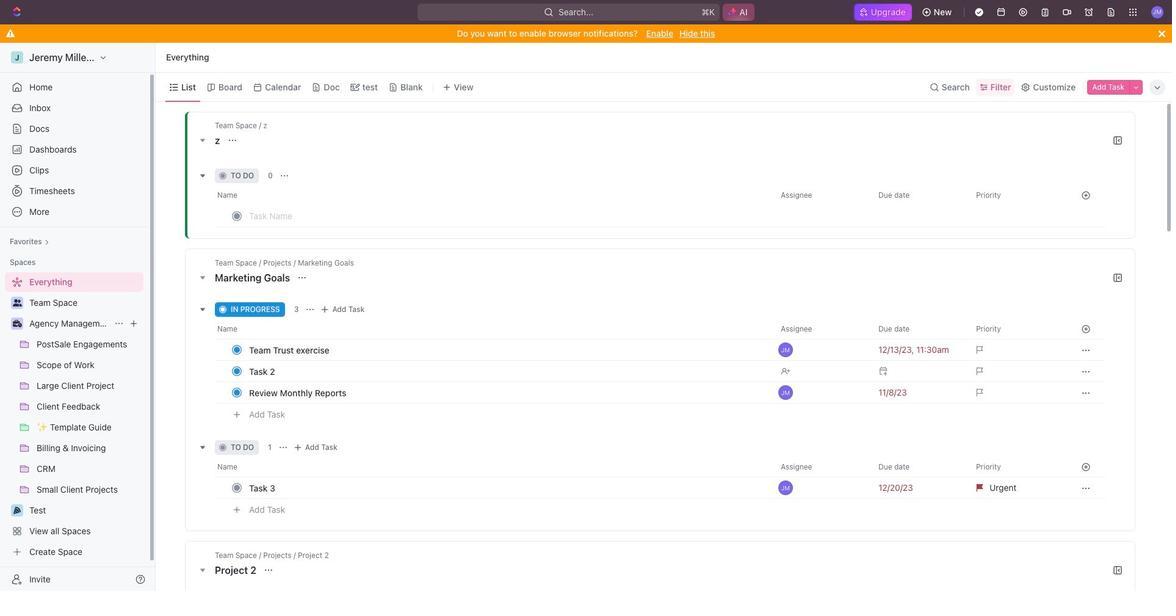 Task type: describe. For each thing, give the bounding box(es) containing it.
Task Name text field
[[249, 206, 606, 225]]

jeremy miller's workspace, , element
[[11, 51, 23, 64]]

sidebar navigation
[[0, 43, 158, 591]]

business time image
[[13, 320, 22, 327]]

user group image
[[13, 299, 22, 307]]



Task type: locate. For each thing, give the bounding box(es) containing it.
tree
[[5, 272, 144, 562]]

tree inside sidebar navigation
[[5, 272, 144, 562]]

pizza slice image
[[13, 507, 21, 514]]



Task type: vqa. For each thing, say whether or not it's contained in the screenshot.
Bob's Workspace, , element
no



